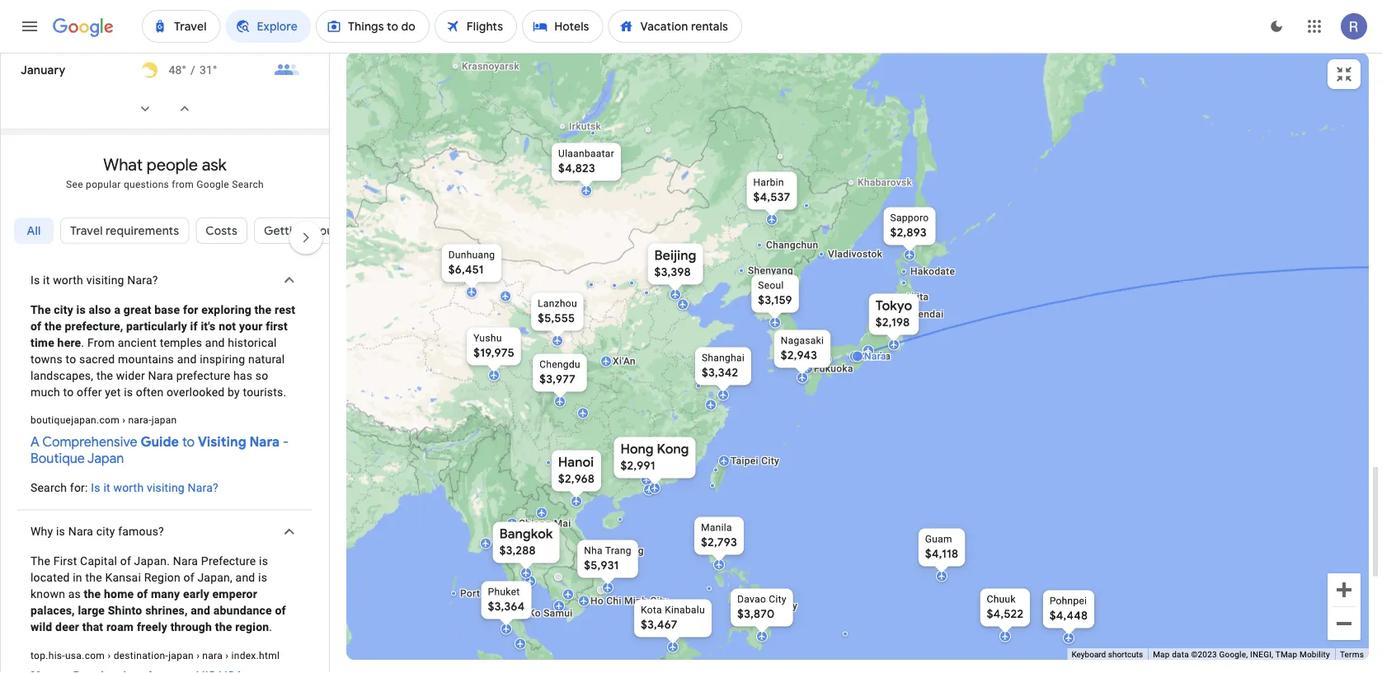 Task type: locate. For each thing, give the bounding box(es) containing it.
much
[[31, 386, 60, 399]]

0 vertical spatial nara?
[[127, 273, 158, 287]]

1 vertical spatial it
[[103, 482, 110, 495]]

› left nara-
[[122, 415, 126, 426]]

and inside the home of many early emperor palaces, large shinto shrines, and abundance of wild deer that roam freely through the region
[[191, 605, 210, 618]]

is left also
[[76, 303, 86, 317]]

is down all
[[31, 273, 40, 287]]

map
[[1153, 650, 1170, 660]]

the home of many early emperor palaces, large shinto shrines, and abundance of wild deer that roam freely through the region
[[31, 588, 286, 635]]

1 vertical spatial worth
[[113, 482, 144, 495]]

from
[[87, 336, 115, 350]]

0 horizontal spatial visiting
[[86, 273, 124, 287]]

to right guide at the bottom left
[[182, 434, 195, 451]]

1 vertical spatial is
[[91, 482, 100, 495]]

is right why
[[56, 525, 65, 539]]

often
[[136, 386, 164, 399]]

usd
[[253, 647, 276, 662]]

exploring
[[201, 303, 251, 317]]

0 horizontal spatial it
[[43, 273, 50, 287]]

0 horizontal spatial worth
[[53, 273, 83, 287]]

31°
[[200, 63, 217, 77]]

0 vertical spatial to
[[66, 353, 76, 366]]

known
[[31, 588, 65, 602]]

0 vertical spatial it
[[43, 273, 50, 287]]

1 horizontal spatial worth
[[113, 482, 144, 495]]

inegi,
[[1251, 650, 1274, 660]]

(united
[[114, 647, 154, 662]]

towns
[[31, 353, 63, 366]]

2 the from the top
[[31, 555, 50, 569]]

why
[[31, 525, 53, 539]]

0 vertical spatial is
[[31, 273, 40, 287]]

visiting
[[86, 273, 124, 287], [147, 482, 185, 495]]

0 horizontal spatial .
[[81, 336, 84, 350]]

1 horizontal spatial search
[[232, 179, 264, 191]]

base
[[154, 303, 180, 317]]

getting around
[[264, 223, 348, 238]]

akita
[[905, 292, 929, 303]]

chuuk
[[987, 594, 1016, 606]]

the
[[31, 303, 51, 317], [31, 555, 50, 569]]

japan up guide at the bottom left
[[152, 415, 177, 426]]

region
[[1, 259, 329, 674]]

city up here
[[54, 303, 73, 317]]

0 horizontal spatial search
[[31, 482, 67, 495]]

is inside . from ancient temples and historical towns to sacred mountains and inspiring natural landscapes, the wider nara prefecture has so much to offer yet is often overlooked by tourists.
[[124, 386, 133, 399]]

has
[[233, 369, 252, 383]]

lanzhou
[[538, 298, 577, 310]]

nara up region
[[173, 555, 198, 569]]

shanghai $3,342
[[702, 353, 745, 381]]

1 vertical spatial the
[[31, 555, 50, 569]]

6451 US dollars text field
[[448, 263, 484, 278]]

1 horizontal spatial visiting
[[147, 482, 185, 495]]

japan down the through
[[168, 650, 194, 662]]

of right abundance
[[275, 605, 286, 618]]

states)
[[157, 647, 195, 662]]

of left many
[[137, 588, 148, 602]]

da nang
[[605, 546, 644, 557]]

1 vertical spatial city
[[96, 525, 115, 539]]

if
[[190, 320, 198, 333]]

and down early
[[191, 605, 210, 618]]

nara left -
[[250, 434, 280, 450]]

to down landscapes,
[[63, 386, 74, 399]]

1 vertical spatial .
[[269, 621, 272, 635]]

nara? up great on the left top of the page
[[127, 273, 158, 287]]

› right usa.com
[[108, 650, 111, 662]]

boutique
[[31, 450, 85, 467]]

the inside the first capital of japan. nara prefecture is located in the kansai region of japan, and is known as
[[31, 555, 50, 569]]

region
[[144, 572, 181, 585]]

is right prefecture at the left
[[259, 555, 268, 569]]

dunhuang $6,451
[[448, 250, 495, 278]]

. for .
[[269, 621, 272, 635]]

is it worth visiting nara? button
[[17, 259, 313, 302]]

is inside dropdown button
[[56, 525, 65, 539]]

manila $2,793
[[701, 523, 737, 551]]

0 vertical spatial the
[[31, 303, 51, 317]]

4823 US dollars text field
[[558, 161, 595, 176]]

4118 US dollars text field
[[925, 547, 959, 562]]

getting around button
[[254, 211, 358, 251]]

nara? down visiting
[[188, 482, 218, 495]]

3159 US dollars text field
[[758, 293, 792, 308]]

all
[[27, 223, 41, 238]]

3398 US dollars text field
[[655, 265, 691, 280]]

city right davao
[[769, 594, 787, 606]]

the for the first capital of japan. nara prefecture is located in the kansai region of japan, and is known as
[[31, 555, 50, 569]]

next month image
[[125, 89, 165, 129]]

port blair
[[460, 589, 504, 600]]

$3,977
[[540, 372, 576, 387]]

the inside . from ancient temples and historical towns to sacred mountains and inspiring natural landscapes, the wider nara prefecture has so much to offer yet is often overlooked by tourists.
[[96, 369, 113, 383]]

worth
[[53, 273, 83, 287], [113, 482, 144, 495]]

1 horizontal spatial .
[[269, 621, 272, 635]]

worth down 'travel' at the top
[[53, 273, 83, 287]]

is up abundance
[[258, 572, 267, 585]]

ulaanbaatar $4,823
[[558, 148, 614, 176]]

deer
[[55, 621, 79, 635]]

3342 US dollars text field
[[702, 366, 739, 381]]

the inside the city is also a great base for exploring the rest of the prefecture, particularly if it's not your first time here
[[31, 303, 51, 317]]

is inside dropdown button
[[31, 273, 40, 287]]

to down here
[[66, 353, 76, 366]]

city for taipei city
[[762, 456, 780, 467]]

city inside davao city $3,870
[[769, 594, 787, 606]]

the up time
[[31, 303, 51, 317]]

of inside the city is also a great base for exploring the rest of the prefecture, particularly if it's not your first time here
[[31, 320, 42, 333]]

5931 US dollars text field
[[584, 559, 619, 574]]

0 horizontal spatial city
[[54, 303, 73, 317]]

sapporo
[[890, 212, 929, 224]]

is right the for:
[[91, 482, 100, 495]]

city
[[762, 456, 780, 467], [769, 594, 787, 606], [650, 596, 668, 608], [780, 601, 798, 612]]

2 vertical spatial to
[[182, 434, 195, 451]]

samui
[[544, 608, 573, 620]]

$2,943
[[781, 348, 818, 363]]

3977 US dollars text field
[[540, 372, 576, 387]]

1 vertical spatial nara?
[[188, 482, 218, 495]]

0 horizontal spatial is
[[31, 273, 40, 287]]

also
[[89, 303, 111, 317]]

› left "nara"
[[196, 650, 200, 662]]

why is nara city famous? button
[[17, 511, 313, 554]]

and
[[205, 336, 225, 350], [177, 353, 197, 366], [236, 572, 255, 585], [191, 605, 210, 618]]

visiting up also
[[86, 273, 124, 287]]

taipei city
[[731, 456, 780, 467]]

it right the for:
[[103, 482, 110, 495]]

the up time
[[45, 320, 62, 333]]

nara inside map region
[[864, 351, 887, 363]]

of up time
[[31, 320, 42, 333]]

0 vertical spatial visiting
[[86, 273, 124, 287]]

of up kansai
[[120, 555, 131, 569]]

visiting inside dropdown button
[[86, 273, 124, 287]]

and up "emperor"
[[236, 572, 255, 585]]

city for davao city $3,870
[[769, 594, 787, 606]]

1 horizontal spatial nara?
[[188, 482, 218, 495]]

nara down $2,198
[[864, 351, 887, 363]]

. for . from ancient temples and historical towns to sacred mountains and inspiring natural landscapes, the wider nara prefecture has so much to offer yet is often overlooked by tourists.
[[81, 336, 84, 350]]

yushu
[[474, 333, 502, 344]]

seoul $3,159
[[758, 280, 792, 308]]

worth down japan
[[113, 482, 144, 495]]

chiang mai
[[519, 518, 571, 530]]

terms
[[1340, 650, 1364, 660]]

is inside the city is also a great base for exploring the rest of the prefecture, particularly if it's not your first time here
[[76, 303, 86, 317]]

$3,159
[[758, 293, 792, 308]]

tab list containing all
[[1, 211, 358, 265]]

lanzhou $5,555
[[538, 298, 577, 326]]

4537 US dollars text field
[[754, 190, 791, 205]]

3364 US dollars text field
[[488, 600, 525, 615]]

city up capital
[[96, 525, 115, 539]]

city right taipei
[[762, 456, 780, 467]]

da
[[605, 546, 617, 557]]

. left from
[[81, 336, 84, 350]]

the up located
[[31, 555, 50, 569]]

comprehensive
[[42, 434, 137, 451]]

nara up often on the bottom of the page
[[148, 369, 173, 383]]

search for: is it worth visiting nara?
[[31, 482, 218, 495]]

large
[[78, 605, 105, 618]]

the right in
[[85, 572, 102, 585]]

guide
[[141, 434, 179, 450]]

visiting
[[198, 434, 246, 450]]

japan
[[87, 450, 124, 467]]

port
[[460, 589, 480, 600]]

0 vertical spatial city
[[54, 303, 73, 317]]

city right cebu
[[780, 601, 798, 612]]

somewhat busy image
[[274, 57, 300, 83]]

0 vertical spatial japan
[[152, 415, 177, 426]]

english (united states)
[[72, 647, 195, 662]]

search right google
[[232, 179, 264, 191]]

2198 US dollars text field
[[876, 316, 910, 330]]

kong
[[657, 441, 689, 458]]

$5,555
[[538, 311, 575, 326]]

wild
[[31, 621, 52, 635]]

changchun
[[766, 240, 819, 251]]

$19,975
[[474, 346, 515, 361]]

search left the for:
[[31, 482, 67, 495]]

the city is also a great base for exploring the rest of the prefecture, particularly if it's not your first time here
[[31, 303, 296, 350]]

first
[[53, 555, 77, 569]]

it down all "button"
[[43, 273, 50, 287]]

and down temples
[[177, 353, 197, 366]]

city inside dropdown button
[[96, 525, 115, 539]]

1 horizontal spatial is
[[91, 482, 100, 495]]

the up large
[[84, 588, 101, 602]]

. up usd
[[269, 621, 272, 635]]

nara up "first"
[[68, 525, 93, 539]]

0 vertical spatial worth
[[53, 273, 83, 287]]

prefecture,
[[65, 320, 123, 333]]

is right "yet" at the bottom left of page
[[124, 386, 133, 399]]

in
[[73, 572, 82, 585]]

region containing a comprehensive
[[1, 259, 329, 674]]

freely
[[137, 621, 167, 635]]

1 the from the top
[[31, 303, 51, 317]]

0 vertical spatial search
[[232, 179, 264, 191]]

tab list
[[1, 211, 358, 265]]

city for cebu city
[[780, 601, 798, 612]]

top.his-usa.com › destination-japan › nara › index.html
[[31, 650, 280, 662]]

1 horizontal spatial city
[[96, 525, 115, 539]]

shinto
[[108, 605, 142, 618]]

0 horizontal spatial nara?
[[127, 273, 158, 287]]

1 horizontal spatial it
[[103, 482, 110, 495]]

the down the sacred at the bottom left of page
[[96, 369, 113, 383]]

dunhuang
[[448, 250, 495, 261]]

bangkok $3,288
[[500, 526, 553, 559]]

. inside . from ancient temples and historical towns to sacred mountains and inspiring natural landscapes, the wider nara prefecture has so much to offer yet is often overlooked by tourists.
[[81, 336, 84, 350]]

travel requirements button
[[60, 211, 189, 251]]

as
[[68, 588, 81, 602]]

0 vertical spatial .
[[81, 336, 84, 350]]

it inside dropdown button
[[43, 273, 50, 287]]

visiting down - boutique japan
[[147, 482, 185, 495]]

travel requirements
[[70, 223, 179, 238]]

mai
[[554, 518, 571, 530]]

of
[[31, 320, 42, 333], [120, 555, 131, 569], [184, 572, 194, 585], [137, 588, 148, 602], [275, 605, 286, 618]]



Task type: describe. For each thing, give the bounding box(es) containing it.
usa.com
[[65, 650, 105, 662]]

famous?
[[118, 525, 164, 539]]

nara inside dropdown button
[[68, 525, 93, 539]]

boutiquejapan.com › nara-japan
[[31, 415, 177, 426]]

and down it's
[[205, 336, 225, 350]]

and inside the first capital of japan. nara prefecture is located in the kansai region of japan, and is known as
[[236, 572, 255, 585]]

inspiring
[[200, 353, 245, 366]]

chi
[[606, 596, 622, 608]]

so
[[255, 369, 268, 383]]

natural
[[248, 353, 285, 366]]

the down abundance
[[215, 621, 232, 635]]

3467 US dollars text field
[[641, 618, 678, 633]]

krasnoyarsk
[[462, 61, 520, 72]]

emperor
[[212, 588, 257, 602]]

landscapes,
[[31, 369, 93, 383]]

ho chi minh city
[[591, 596, 668, 608]]

view smaller map image
[[1335, 64, 1354, 84]]

nara? inside is it worth visiting nara? dropdown button
[[127, 273, 158, 287]]

kansai
[[105, 572, 141, 585]]

a
[[31, 434, 39, 451]]

vladivostok
[[828, 249, 883, 260]]

› right "nara"
[[225, 650, 229, 662]]

region
[[235, 621, 269, 635]]

hakodate
[[911, 266, 955, 278]]

great
[[124, 303, 151, 317]]

roam
[[106, 621, 134, 635]]

cebu city
[[753, 601, 798, 612]]

terms link
[[1340, 650, 1364, 660]]

the for the city is also a great base for exploring the rest of the prefecture, particularly if it's not your first time here
[[31, 303, 51, 317]]

48° / 31°
[[169, 63, 217, 77]]

nagasaki
[[781, 335, 824, 347]]

of up early
[[184, 572, 194, 585]]

requirements
[[106, 223, 179, 238]]

costs
[[206, 223, 237, 238]]

located
[[31, 572, 70, 585]]

1 vertical spatial japan
[[168, 650, 194, 662]]

19975 US dollars text field
[[474, 346, 515, 361]]

$3,342
[[702, 366, 739, 381]]

top.his-
[[31, 650, 65, 662]]

the up the your
[[255, 303, 272, 317]]

nara inside . from ancient temples and historical towns to sacred mountains and inspiring natural landscapes, the wider nara prefecture has so much to offer yet is often overlooked by tourists.
[[148, 369, 173, 383]]

yushu $19,975
[[474, 333, 515, 361]]

$4,823
[[558, 161, 595, 176]]

$5,931
[[584, 559, 619, 574]]

$4,537
[[754, 190, 791, 205]]

$2,968
[[558, 472, 595, 487]]

the inside the first capital of japan. nara prefecture is located in the kansai region of japan, and is known as
[[85, 572, 102, 585]]

keyboard
[[1072, 650, 1106, 660]]

irkutsk
[[569, 121, 601, 132]]

january
[[21, 63, 66, 77]]

kota
[[641, 605, 662, 617]]

prefecture
[[201, 555, 256, 569]]

city right minh
[[650, 596, 668, 608]]

3288 US dollars text field
[[500, 544, 536, 559]]

from
[[172, 179, 194, 191]]

japan.
[[134, 555, 170, 569]]

yangon
[[492, 538, 527, 550]]

that
[[82, 621, 103, 635]]

many
[[151, 588, 180, 602]]

4448 US dollars text field
[[1050, 609, 1088, 624]]

next image
[[286, 218, 326, 258]]

©2023
[[1191, 650, 1217, 660]]

nara inside the a comprehensive guide to visiting nara
[[250, 434, 280, 450]]

guam
[[925, 534, 953, 546]]

$3,288
[[500, 544, 536, 559]]

2893 US dollars text field
[[890, 226, 927, 240]]

davao
[[738, 594, 766, 606]]

all button
[[14, 211, 54, 251]]

main menu image
[[20, 16, 40, 36]]

1 vertical spatial to
[[63, 386, 74, 399]]

worth inside is it worth visiting nara? dropdown button
[[53, 273, 83, 287]]

hong kong $2,991
[[621, 441, 689, 474]]

for:
[[70, 482, 88, 495]]

japan,
[[197, 572, 233, 585]]

the first capital of japan. nara prefecture is located in the kansai region of japan, and is known as
[[31, 555, 268, 602]]

partly cloudy image
[[141, 62, 158, 78]]

data
[[1172, 650, 1189, 660]]

2793 US dollars text field
[[701, 536, 737, 551]]

2968 US dollars text field
[[558, 472, 595, 487]]

loading results progress bar
[[0, 53, 1382, 56]]

chiang
[[519, 518, 551, 530]]

through
[[170, 621, 212, 635]]

1 vertical spatial search
[[31, 482, 67, 495]]

. from ancient temples and historical towns to sacred mountains and inspiring natural landscapes, the wider nara prefecture has so much to offer yet is often overlooked by tourists.
[[31, 336, 286, 399]]

ulaanbaatar
[[558, 148, 614, 160]]

a comprehensive guide to visiting nara
[[31, 434, 280, 451]]

google,
[[1220, 650, 1248, 660]]

map region
[[217, 0, 1382, 674]]

city inside the city is also a great base for exploring the rest of the prefecture, particularly if it's not your first time here
[[54, 303, 73, 317]]

nang
[[620, 546, 644, 557]]

questions
[[124, 179, 169, 191]]

previous month image
[[165, 89, 205, 129]]

nara
[[202, 650, 223, 662]]

1 vertical spatial visiting
[[147, 482, 185, 495]]

2991 US dollars text field
[[621, 459, 655, 474]]

search inside what people ask see popular questions from google search
[[232, 179, 264, 191]]

sacred
[[79, 353, 115, 366]]

5555 US dollars text field
[[538, 311, 575, 326]]

shanghai
[[702, 353, 745, 364]]

a
[[114, 303, 121, 317]]

3870 US dollars text field
[[738, 608, 775, 622]]

$2,893
[[890, 226, 927, 240]]

nha trang $5,931
[[584, 546, 632, 574]]

overlooked
[[167, 386, 225, 399]]

palaces,
[[31, 605, 75, 618]]

mountains
[[118, 353, 174, 366]]

keyboard shortcuts
[[1072, 650, 1143, 660]]

chengdu
[[540, 359, 581, 371]]

nara inside the first capital of japan. nara prefecture is located in the kansai region of japan, and is known as
[[173, 555, 198, 569]]

ho
[[591, 596, 604, 608]]

xi'an
[[613, 356, 636, 367]]

for
[[183, 303, 198, 317]]

travel
[[70, 223, 103, 238]]

see
[[66, 179, 83, 191]]

change appearance image
[[1257, 7, 1297, 46]]

$6,451
[[448, 263, 484, 278]]

bangkok
[[500, 526, 553, 543]]

2943 US dollars text field
[[781, 348, 818, 363]]

4522 US dollars text field
[[987, 608, 1024, 622]]

particularly
[[126, 320, 187, 333]]

prefecture
[[176, 369, 230, 383]]

costs button
[[196, 211, 247, 251]]

$2,991
[[621, 459, 655, 474]]

taipei
[[731, 456, 759, 467]]



Task type: vqa. For each thing, say whether or not it's contained in the screenshot.
Feedback
no



